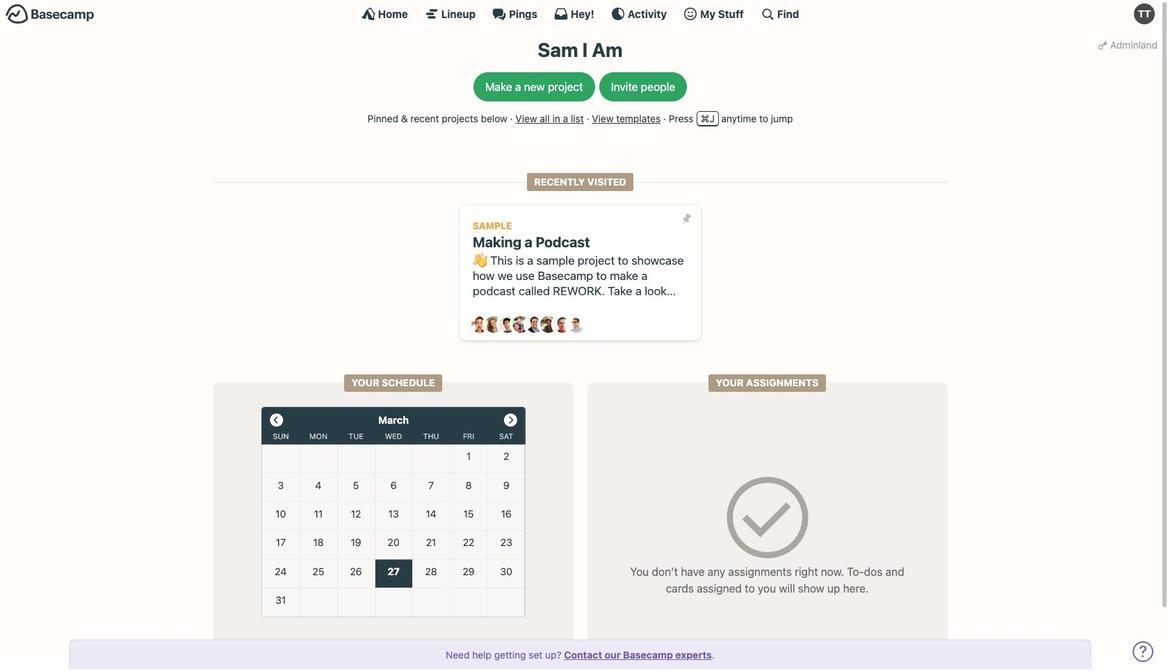 Task type: vqa. For each thing, say whether or not it's contained in the screenshot.
Home "link"
no



Task type: describe. For each thing, give the bounding box(es) containing it.
josh fiske image
[[527, 317, 543, 334]]

steve marsh image
[[554, 317, 571, 334]]

keyboard shortcut: ⌘ + / image
[[761, 7, 775, 21]]



Task type: locate. For each thing, give the bounding box(es) containing it.
victor cooper image
[[568, 317, 585, 334]]

terry turtle image
[[1135, 3, 1156, 24]]

switch accounts image
[[6, 3, 95, 25]]

annie bryan image
[[472, 317, 489, 334]]

nicole katz image
[[541, 317, 557, 334]]

cheryl walters image
[[486, 317, 502, 334]]

jared davis image
[[499, 317, 516, 334]]

main element
[[0, 0, 1161, 27]]

jennifer young image
[[513, 317, 530, 334]]



